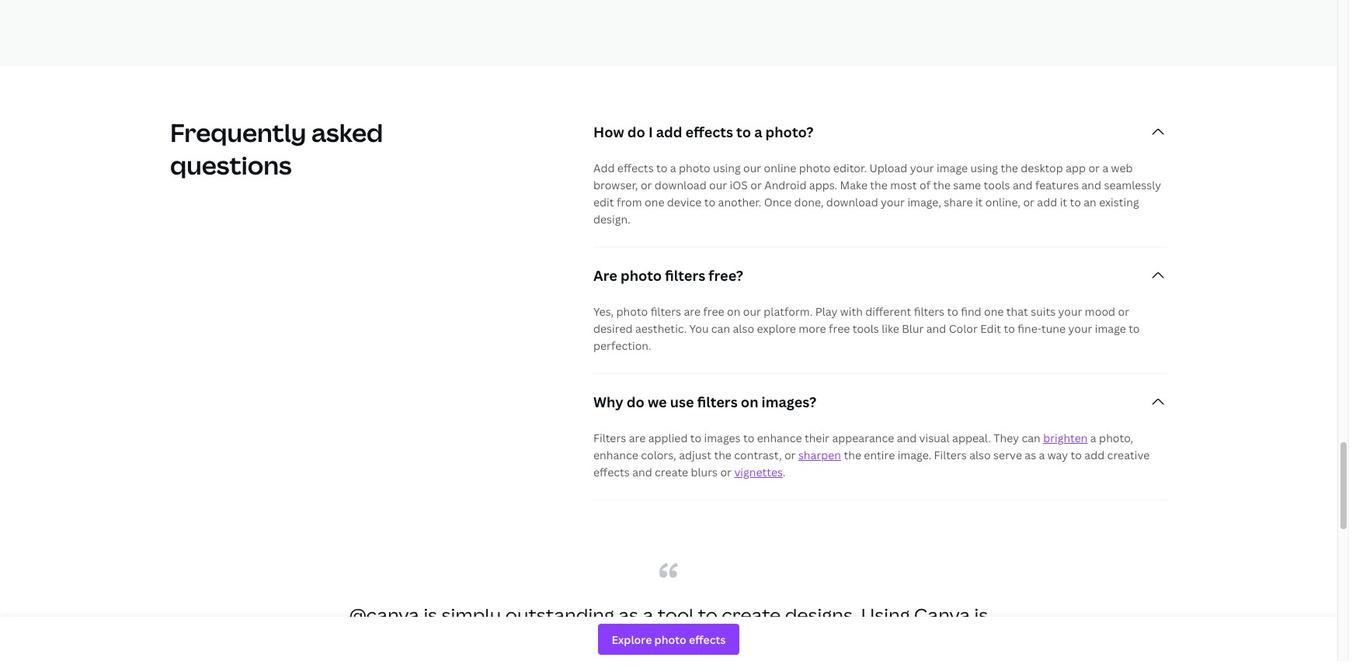 Task type: locate. For each thing, give the bounding box(es) containing it.
1 vertical spatial image
[[1095, 322, 1126, 336]]

2 vertical spatial our
[[743, 305, 761, 319]]

1 vertical spatial do
[[627, 393, 645, 412]]

enhance inside a photo, enhance colors, adjust the contrast, or
[[593, 448, 638, 463]]

0 horizontal spatial like
[[409, 659, 438, 662]]

one inside the yes, photo filters are free on our platform. play with different filters to find one that suits your mood or desired aesthetic. you can also explore more free tools like blur and color edit to fine-tune your image to perfection.
[[984, 305, 1004, 319]]

using up ios
[[713, 161, 741, 176]]

tool
[[658, 603, 694, 628]]

as
[[1025, 448, 1036, 463], [618, 603, 639, 628]]

download down make
[[826, 195, 878, 210]]

are inside the yes, photo filters are free on our platform. play with different filters to find one that suits your mood or desired aesthetic. you can also explore more free tools like blur and color edit to fine-tune your image to perfection.
[[684, 305, 701, 319]]

filters down visual
[[934, 448, 967, 463]]

0 horizontal spatial are
[[629, 431, 646, 446]]

as left tool
[[618, 603, 639, 628]]

a left photo,
[[1091, 431, 1097, 446]]

enhance up contrast,
[[757, 431, 802, 446]]

2 vertical spatial add
[[1085, 448, 1105, 463]]

you up useful.
[[694, 631, 728, 656]]

color
[[949, 322, 978, 336]]

i right the canva. in the bottom right of the page
[[927, 659, 932, 662]]

a left way
[[1039, 448, 1045, 463]]

yes, photo filters are free on our platform. play with different filters to find one that suits your mood or desired aesthetic. you can also explore more free tools like blur and color edit to fine-tune your image to perfection.
[[593, 305, 1140, 353]]

also down appeal.
[[970, 448, 991, 463]]

to
[[736, 123, 751, 141], [656, 161, 668, 176], [704, 195, 716, 210], [1070, 195, 1081, 210], [947, 305, 958, 319], [1004, 322, 1015, 336], [1129, 322, 1140, 336], [690, 431, 702, 446], [743, 431, 755, 446], [1071, 448, 1082, 463], [698, 603, 718, 628], [812, 631, 832, 656]]

add
[[593, 161, 615, 176]]

1 horizontal spatial can
[[1022, 431, 1041, 446]]

and up the image.
[[897, 431, 917, 446]]

1 vertical spatial effects
[[617, 161, 654, 176]]

our left ios
[[709, 178, 727, 193]]

that
[[1007, 305, 1028, 319], [603, 631, 641, 656]]

1 horizontal spatial is
[[975, 603, 988, 628]]

use
[[670, 393, 694, 412]]

filters
[[665, 266, 706, 285], [651, 305, 681, 319], [914, 305, 945, 319], [697, 393, 738, 412]]

filters down why
[[593, 431, 626, 446]]

0 horizontal spatial it
[[976, 195, 983, 210]]

download up device
[[655, 178, 707, 193]]

create up "sit"
[[722, 603, 781, 628]]

edit
[[593, 195, 614, 210]]

is up seamless
[[424, 603, 437, 628]]

0 vertical spatial also
[[733, 322, 754, 336]]

online
[[764, 161, 797, 176]]

is up don't
[[975, 603, 988, 628]]

@canva
[[349, 603, 419, 628]]

create
[[655, 465, 688, 480], [722, 603, 781, 628]]

also left explore
[[733, 322, 754, 336]]

or right mood
[[1118, 305, 1130, 319]]

do left 'we'
[[627, 393, 645, 412]]

photo
[[679, 161, 711, 176], [799, 161, 831, 176], [621, 266, 662, 285], [616, 305, 648, 319]]

0 horizontal spatial tools
[[853, 322, 879, 336]]

upload
[[870, 161, 908, 176]]

0 horizontal spatial image
[[937, 161, 968, 176]]

1 horizontal spatial are
[[684, 305, 701, 319]]

0 vertical spatial on
[[727, 305, 741, 319]]

image down mood
[[1095, 322, 1126, 336]]

on down free?
[[727, 305, 741, 319]]

outstanding
[[506, 603, 614, 628]]

a inside a photo, enhance colors, adjust the contrast, or
[[1091, 431, 1097, 446]]

that up addictive
[[603, 631, 641, 656]]

0 vertical spatial our
[[743, 161, 761, 176]]

down
[[759, 631, 808, 656]]

image inside the yes, photo filters are free on our platform. play with different filters to find one that suits your mood or desired aesthetic. you can also explore more free tools like blur and color edit to fine-tune your image to perfection.
[[1095, 322, 1126, 336]]

and right blur
[[927, 322, 946, 336]]

0 vertical spatial as
[[1025, 448, 1036, 463]]

photo?
[[766, 123, 814, 141]]

edit
[[980, 322, 1001, 336]]

device
[[667, 195, 702, 210]]

image.
[[898, 448, 931, 463]]

or right blurs
[[720, 465, 732, 480]]

visual
[[919, 431, 950, 446]]

our up ios
[[743, 161, 761, 176]]

fine-
[[1018, 322, 1042, 336]]

.
[[783, 465, 786, 480]]

tools up online,
[[984, 178, 1010, 193]]

vignettes
[[734, 465, 783, 480]]

image up same
[[937, 161, 968, 176]]

0 horizontal spatial that
[[603, 631, 641, 656]]

once
[[764, 195, 792, 210]]

free
[[703, 305, 725, 319], [829, 322, 850, 336]]

add down features at the right of the page
[[1037, 195, 1057, 210]]

0 horizontal spatial you
[[694, 631, 728, 656]]

you
[[694, 631, 728, 656], [903, 631, 937, 656]]

1 vertical spatial as
[[618, 603, 639, 628]]

the inside a photo, enhance colors, adjust the contrast, or
[[714, 448, 732, 463]]

1 vertical spatial free
[[829, 322, 850, 336]]

0 vertical spatial one
[[645, 195, 665, 210]]

0 horizontal spatial enhance
[[593, 448, 638, 463]]

create inside @canva is simply outstanding as a tool to create designs. using canva is such a seamless experience that once you sit down to design, you don't feel like getting up. it's addictive and useful. keep going canva. i u
[[722, 603, 781, 628]]

1 vertical spatial one
[[984, 305, 1004, 319]]

i
[[649, 123, 653, 141], [927, 659, 932, 662]]

0 vertical spatial tools
[[984, 178, 1010, 193]]

another.
[[718, 195, 761, 210]]

i inside how do i add effects to a photo? 'dropdown button'
[[649, 123, 653, 141]]

or inside a photo, enhance colors, adjust the contrast, or
[[784, 448, 796, 463]]

0 horizontal spatial add
[[656, 123, 682, 141]]

1 vertical spatial create
[[722, 603, 781, 628]]

contrast,
[[734, 448, 782, 463]]

0 horizontal spatial filters
[[593, 431, 626, 446]]

perfection.
[[593, 339, 651, 353]]

the right of
[[933, 178, 951, 193]]

1 using from the left
[[713, 161, 741, 176]]

you up the canva. in the bottom right of the page
[[903, 631, 937, 656]]

as right 'serve'
[[1025, 448, 1036, 463]]

the down appearance
[[844, 448, 861, 463]]

questions
[[170, 148, 292, 182]]

are up you
[[684, 305, 701, 319]]

0 horizontal spatial one
[[645, 195, 665, 210]]

1 vertical spatial download
[[826, 195, 878, 210]]

filters left free?
[[665, 266, 706, 285]]

1 vertical spatial enhance
[[593, 448, 638, 463]]

can right you
[[711, 322, 730, 336]]

0 horizontal spatial create
[[655, 465, 688, 480]]

1 horizontal spatial i
[[927, 659, 932, 662]]

and inside @canva is simply outstanding as a tool to create designs. using canva is such a seamless experience that once you sit down to design, you don't feel like getting up. it's addictive and useful. keep going canva. i u
[[658, 659, 692, 662]]

effects inside the entire image. filters also serve as a way to add creative effects and create blurs or
[[593, 465, 630, 480]]

on left images?
[[741, 393, 759, 412]]

don't
[[941, 631, 988, 656]]

our up explore
[[743, 305, 761, 319]]

1 vertical spatial i
[[927, 659, 932, 662]]

the inside the entire image. filters also serve as a way to add creative effects and create blurs or
[[844, 448, 861, 463]]

or
[[1089, 161, 1100, 176], [641, 178, 652, 193], [751, 178, 762, 193], [1023, 195, 1035, 210], [1118, 305, 1130, 319], [784, 448, 796, 463], [720, 465, 732, 480]]

photo right "are"
[[621, 266, 662, 285]]

and down desktop
[[1013, 178, 1033, 193]]

as inside the entire image. filters also serve as a way to add creative effects and create blurs or
[[1025, 448, 1036, 463]]

or up .
[[784, 448, 796, 463]]

app
[[1066, 161, 1086, 176]]

0 horizontal spatial as
[[618, 603, 639, 628]]

enhance left colors,
[[593, 448, 638, 463]]

vignettes link
[[734, 465, 783, 480]]

are up colors,
[[629, 431, 646, 446]]

add right how
[[656, 123, 682, 141]]

0 vertical spatial add
[[656, 123, 682, 141]]

filters right use
[[697, 393, 738, 412]]

add down photo,
[[1085, 448, 1105, 463]]

that inside @canva is simply outstanding as a tool to create designs. using canva is such a seamless experience that once you sit down to design, you don't feel like getting up. it's addictive and useful. keep going canva. i u
[[603, 631, 641, 656]]

editor.
[[833, 161, 867, 176]]

our inside the yes, photo filters are free on our platform. play with different filters to find one that suits your mood or desired aesthetic. you can also explore more free tools like blur and color edit to fine-tune your image to perfection.
[[743, 305, 761, 319]]

our
[[743, 161, 761, 176], [709, 178, 727, 193], [743, 305, 761, 319]]

make
[[840, 178, 868, 193]]

and up "an"
[[1082, 178, 1102, 193]]

that up fine-
[[1007, 305, 1028, 319]]

0 vertical spatial that
[[1007, 305, 1028, 319]]

1 horizontal spatial tools
[[984, 178, 1010, 193]]

on inside dropdown button
[[741, 393, 759, 412]]

0 horizontal spatial is
[[424, 603, 437, 628]]

or up from at the top of the page
[[641, 178, 652, 193]]

effects up browser,
[[617, 161, 654, 176]]

using up same
[[971, 161, 998, 176]]

one up edit
[[984, 305, 1004, 319]]

on
[[727, 305, 741, 319], [741, 393, 759, 412]]

done,
[[794, 195, 824, 210]]

1 vertical spatial add
[[1037, 195, 1057, 210]]

on inside the yes, photo filters are free on our platform. play with different filters to find one that suits your mood or desired aesthetic. you can also explore more free tools like blur and color edit to fine-tune your image to perfection.
[[727, 305, 741, 319]]

1 horizontal spatial like
[[882, 322, 899, 336]]

effects up ios
[[686, 123, 733, 141]]

like inside @canva is simply outstanding as a tool to create designs. using canva is such a seamless experience that once you sit down to design, you don't feel like getting up. it's addictive and useful. keep going canva. i u
[[409, 659, 438, 662]]

1 you from the left
[[694, 631, 728, 656]]

or inside the yes, photo filters are free on our platform. play with different filters to find one that suits your mood or desired aesthetic. you can also explore more free tools like blur and color edit to fine-tune your image to perfection.
[[1118, 305, 1130, 319]]

they
[[994, 431, 1019, 446]]

0 vertical spatial download
[[655, 178, 707, 193]]

how do i add effects to a photo? button
[[593, 104, 1168, 160]]

the down the images
[[714, 448, 732, 463]]

appearance
[[832, 431, 894, 446]]

free up you
[[703, 305, 725, 319]]

it
[[976, 195, 983, 210], [1060, 195, 1067, 210]]

canva
[[914, 603, 970, 628]]

blurs
[[691, 465, 718, 480]]

0 vertical spatial are
[[684, 305, 701, 319]]

do
[[627, 123, 645, 141], [627, 393, 645, 412]]

vignettes .
[[734, 465, 786, 480]]

it down features at the right of the page
[[1060, 195, 1067, 210]]

image,
[[908, 195, 941, 210]]

0 vertical spatial free
[[703, 305, 725, 319]]

applied
[[648, 431, 688, 446]]

2 vertical spatial effects
[[593, 465, 630, 480]]

up.
[[509, 659, 536, 662]]

0 horizontal spatial i
[[649, 123, 653, 141]]

0 vertical spatial i
[[649, 123, 653, 141]]

0 vertical spatial create
[[655, 465, 688, 480]]

1 horizontal spatial one
[[984, 305, 1004, 319]]

1 horizontal spatial that
[[1007, 305, 1028, 319]]

brighten
[[1043, 431, 1088, 446]]

one right from at the top of the page
[[645, 195, 665, 210]]

it right share
[[976, 195, 983, 210]]

filters are applied to images to enhance their appearance and visual appeal. they can brighten
[[593, 431, 1088, 446]]

a left 'photo?'
[[754, 123, 762, 141]]

1 horizontal spatial image
[[1095, 322, 1126, 336]]

0 vertical spatial effects
[[686, 123, 733, 141]]

0 horizontal spatial can
[[711, 322, 730, 336]]

1 vertical spatial like
[[409, 659, 438, 662]]

1 horizontal spatial filters
[[934, 448, 967, 463]]

0 vertical spatial do
[[627, 123, 645, 141]]

appeal.
[[952, 431, 991, 446]]

like down different
[[882, 322, 899, 336]]

create down colors,
[[655, 465, 688, 480]]

1 vertical spatial filters
[[934, 448, 967, 463]]

their
[[805, 431, 830, 446]]

using
[[713, 161, 741, 176], [971, 161, 998, 176]]

same
[[953, 178, 981, 193]]

also
[[733, 322, 754, 336], [970, 448, 991, 463]]

do inside 'dropdown button'
[[627, 123, 645, 141]]

do right how
[[627, 123, 645, 141]]

one
[[645, 195, 665, 210], [984, 305, 1004, 319]]

1 horizontal spatial using
[[971, 161, 998, 176]]

1 horizontal spatial as
[[1025, 448, 1036, 463]]

free down with
[[829, 322, 850, 336]]

1 horizontal spatial you
[[903, 631, 937, 656]]

0 vertical spatial like
[[882, 322, 899, 336]]

i right how
[[649, 123, 653, 141]]

images
[[704, 431, 741, 446]]

1 vertical spatial that
[[603, 631, 641, 656]]

a
[[754, 123, 762, 141], [670, 161, 676, 176], [1103, 161, 1109, 176], [1091, 431, 1097, 446], [1039, 448, 1045, 463], [643, 603, 654, 628], [396, 631, 407, 656]]

our for are photo filters free?
[[743, 305, 761, 319]]

and down colors,
[[632, 465, 652, 480]]

1 horizontal spatial also
[[970, 448, 991, 463]]

1 vertical spatial on
[[741, 393, 759, 412]]

0 horizontal spatial using
[[713, 161, 741, 176]]

like down seamless
[[409, 659, 438, 662]]

tools down with
[[853, 322, 879, 336]]

tools inside add effects to a photo using our online photo editor. upload your image using the desktop app or a web browser, or download our ios or android apps. make the most of the same tools and features and seamlessly edit from one device to another. once done, download your image, share it online, or add it to an existing design.
[[984, 178, 1010, 193]]

effects down why
[[593, 465, 630, 480]]

your up of
[[910, 161, 934, 176]]

designs.
[[785, 603, 857, 628]]

like inside the yes, photo filters are free on our platform. play with different filters to find one that suits your mood or desired aesthetic. you can also explore more free tools like blur and color edit to fine-tune your image to perfection.
[[882, 322, 899, 336]]

most
[[890, 178, 917, 193]]

web
[[1111, 161, 1133, 176]]

add effects to a photo using our online photo editor. upload your image using the desktop app or a web browser, or download our ios or android apps. make the most of the same tools and features and seamlessly edit from one device to another. once done, download your image, share it online, or add it to an existing design.
[[593, 161, 1161, 227]]

effects
[[686, 123, 733, 141], [617, 161, 654, 176], [593, 465, 630, 480]]

2 it from the left
[[1060, 195, 1067, 210]]

0 horizontal spatial also
[[733, 322, 754, 336]]

such
[[349, 631, 392, 656]]

are
[[684, 305, 701, 319], [629, 431, 646, 446]]

1 horizontal spatial create
[[722, 603, 781, 628]]

do inside dropdown button
[[627, 393, 645, 412]]

also inside the yes, photo filters are free on our platform. play with different filters to find one that suits your mood or desired aesthetic. you can also explore more free tools like blur and color edit to fine-tune your image to perfection.
[[733, 322, 754, 336]]

desired
[[593, 322, 633, 336]]

1 vertical spatial also
[[970, 448, 991, 463]]

photo up "desired"
[[616, 305, 648, 319]]

0 horizontal spatial free
[[703, 305, 725, 319]]

filters inside dropdown button
[[697, 393, 738, 412]]

your down most
[[881, 195, 905, 210]]

0 vertical spatial image
[[937, 161, 968, 176]]

add
[[656, 123, 682, 141], [1037, 195, 1057, 210], [1085, 448, 1105, 463]]

2 horizontal spatial add
[[1085, 448, 1105, 463]]

0 vertical spatial can
[[711, 322, 730, 336]]

0 vertical spatial enhance
[[757, 431, 802, 446]]

or right ios
[[751, 178, 762, 193]]

and down once
[[658, 659, 692, 662]]

can right they
[[1022, 431, 1041, 446]]

1 horizontal spatial it
[[1060, 195, 1067, 210]]

2 you from the left
[[903, 631, 937, 656]]

1 vertical spatial tools
[[853, 322, 879, 336]]

1 it from the left
[[976, 195, 983, 210]]

of
[[920, 178, 931, 193]]

1 horizontal spatial add
[[1037, 195, 1057, 210]]



Task type: vqa. For each thing, say whether or not it's contained in the screenshot.
The Billing & Plans
no



Task type: describe. For each thing, give the bounding box(es) containing it.
adjust
[[679, 448, 712, 463]]

and inside the entire image. filters also serve as a way to add creative effects and create blurs or
[[632, 465, 652, 480]]

blur
[[902, 322, 924, 336]]

ios
[[730, 178, 748, 193]]

experience
[[498, 631, 599, 656]]

more
[[799, 322, 826, 336]]

a inside the entire image. filters also serve as a way to add creative effects and create blurs or
[[1039, 448, 1045, 463]]

image inside add effects to a photo using our online photo editor. upload your image using the desktop app or a web browser, or download our ios or android apps. make the most of the same tools and features and seamlessly edit from one device to another. once done, download your image, share it online, or add it to an existing design.
[[937, 161, 968, 176]]

do for why
[[627, 393, 645, 412]]

tools inside the yes, photo filters are free on our platform. play with different filters to find one that suits your mood or desired aesthetic. you can also explore more free tools like blur and color edit to fine-tune your image to perfection.
[[853, 322, 879, 336]]

a inside 'dropdown button'
[[754, 123, 762, 141]]

@canva is simply outstanding as a tool to create designs. using canva is such a seamless experience that once you sit down to design, you don't feel like getting up. it's addictive and useful. keep going canva. i u
[[349, 603, 988, 662]]

share
[[944, 195, 973, 210]]

to inside the entire image. filters also serve as a way to add creative effects and create blurs or
[[1071, 448, 1082, 463]]

sit
[[733, 631, 754, 656]]

design,
[[836, 631, 898, 656]]

we
[[648, 393, 667, 412]]

1 vertical spatial our
[[709, 178, 727, 193]]

suits
[[1031, 305, 1056, 319]]

2 using from the left
[[971, 161, 998, 176]]

1 is from the left
[[424, 603, 437, 628]]

aesthetic.
[[635, 322, 687, 336]]

can inside the yes, photo filters are free on our platform. play with different filters to find one that suits your mood or desired aesthetic. you can also explore more free tools like blur and color edit to fine-tune your image to perfection.
[[711, 322, 730, 336]]

on for filters
[[741, 393, 759, 412]]

going
[[810, 659, 858, 662]]

on for free
[[727, 305, 741, 319]]

or inside the entire image. filters also serve as a way to add creative effects and create blurs or
[[720, 465, 732, 480]]

yes,
[[593, 305, 614, 319]]

photo inside the yes, photo filters are free on our platform. play with different filters to find one that suits your mood or desired aesthetic. you can also explore more free tools like blur and color edit to fine-tune your image to perfection.
[[616, 305, 648, 319]]

frequently
[[170, 116, 306, 149]]

addictive
[[570, 659, 654, 662]]

images?
[[762, 393, 817, 412]]

a left web
[[1103, 161, 1109, 176]]

1 vertical spatial can
[[1022, 431, 1041, 446]]

a left tool
[[643, 603, 654, 628]]

filters inside the entire image. filters also serve as a way to add creative effects and create blurs or
[[934, 448, 967, 463]]

add inside 'dropdown button'
[[656, 123, 682, 141]]

feel
[[370, 659, 404, 662]]

1 vertical spatial are
[[629, 431, 646, 446]]

asked
[[311, 116, 383, 149]]

play
[[815, 305, 838, 319]]

different
[[866, 305, 911, 319]]

or right app
[[1089, 161, 1100, 176]]

2 is from the left
[[975, 603, 988, 628]]

your up tune
[[1058, 305, 1082, 319]]

0 vertical spatial filters
[[593, 431, 626, 446]]

one inside add effects to a photo using our online photo editor. upload your image using the desktop app or a web browser, or download our ios or android apps. make the most of the same tools and features and seamlessly edit from one device to another. once done, download your image, share it online, or add it to an existing design.
[[645, 195, 665, 210]]

you
[[689, 322, 709, 336]]

are photo filters free?
[[593, 266, 743, 285]]

an
[[1084, 195, 1097, 210]]

photo,
[[1099, 431, 1133, 446]]

effects inside 'dropdown button'
[[686, 123, 733, 141]]

getting
[[442, 659, 504, 662]]

are photo filters free? button
[[593, 248, 1168, 304]]

to inside 'dropdown button'
[[736, 123, 751, 141]]

your down mood
[[1068, 322, 1092, 336]]

photo up apps.
[[799, 161, 831, 176]]

the left desktop
[[1001, 161, 1018, 176]]

filters up blur
[[914, 305, 945, 319]]

filters up aesthetic.
[[651, 305, 681, 319]]

why do we use filters on images?
[[593, 393, 817, 412]]

1 horizontal spatial enhance
[[757, 431, 802, 446]]

sharpen link
[[798, 448, 841, 463]]

as inside @canva is simply outstanding as a tool to create designs. using canva is such a seamless experience that once you sit down to design, you don't feel like getting up. it's addictive and useful. keep going canva. i u
[[618, 603, 639, 628]]

and inside the yes, photo filters are free on our platform. play with different filters to find one that suits your mood or desired aesthetic. you can also explore more free tools like blur and color edit to fine-tune your image to perfection.
[[927, 322, 946, 336]]

do for how
[[627, 123, 645, 141]]

a up device
[[670, 161, 676, 176]]

also inside the entire image. filters also serve as a way to add creative effects and create blurs or
[[970, 448, 991, 463]]

useful.
[[696, 659, 757, 662]]

android
[[765, 178, 807, 193]]

serve
[[994, 448, 1022, 463]]

our for how do i add effects to a photo?
[[743, 161, 761, 176]]

colors,
[[641, 448, 676, 463]]

canva.
[[862, 659, 923, 662]]

apps.
[[809, 178, 838, 193]]

or right online,
[[1023, 195, 1035, 210]]

photo inside dropdown button
[[621, 266, 662, 285]]

create inside the entire image. filters also serve as a way to add creative effects and create blurs or
[[655, 465, 688, 480]]

1 horizontal spatial free
[[829, 322, 850, 336]]

a photo, enhance colors, adjust the contrast, or
[[593, 431, 1133, 463]]

using
[[861, 603, 910, 628]]

keep
[[761, 659, 806, 662]]

platform.
[[764, 305, 813, 319]]

seamless
[[411, 631, 494, 656]]

way
[[1048, 448, 1068, 463]]

seamlessly
[[1104, 178, 1161, 193]]

once
[[645, 631, 690, 656]]

browser,
[[593, 178, 638, 193]]

effects inside add effects to a photo using our online photo editor. upload your image using the desktop app or a web browser, or download our ios or android apps. make the most of the same tools and features and seamlessly edit from one device to another. once done, download your image, share it online, or add it to an existing design.
[[617, 161, 654, 176]]

filters inside dropdown button
[[665, 266, 706, 285]]

desktop
[[1021, 161, 1063, 176]]

that inside the yes, photo filters are free on our platform. play with different filters to find one that suits your mood or desired aesthetic. you can also explore more free tools like blur and color edit to fine-tune your image to perfection.
[[1007, 305, 1028, 319]]

why
[[593, 393, 624, 412]]

from
[[617, 195, 642, 210]]

existing
[[1099, 195, 1139, 210]]

add inside add effects to a photo using our online photo editor. upload your image using the desktop app or a web browser, or download our ios or android apps. make the most of the same tools and features and seamlessly edit from one device to another. once done, download your image, share it online, or add it to an existing design.
[[1037, 195, 1057, 210]]

frequently asked questions
[[170, 116, 383, 182]]

mood
[[1085, 305, 1116, 319]]

entire
[[864, 448, 895, 463]]

free?
[[709, 266, 743, 285]]

add inside the entire image. filters also serve as a way to add creative effects and create blurs or
[[1085, 448, 1105, 463]]

quotation mark image
[[660, 563, 678, 579]]

explore
[[757, 322, 796, 336]]

the down upload
[[870, 178, 888, 193]]

1 horizontal spatial download
[[826, 195, 878, 210]]

creative
[[1107, 448, 1150, 463]]

how do i add effects to a photo?
[[593, 123, 814, 141]]

sharpen
[[798, 448, 841, 463]]

simply
[[442, 603, 501, 628]]

the entire image. filters also serve as a way to add creative effects and create blurs or
[[593, 448, 1150, 480]]

photo up device
[[679, 161, 711, 176]]

0 horizontal spatial download
[[655, 178, 707, 193]]

online,
[[986, 195, 1021, 210]]

features
[[1035, 178, 1079, 193]]

a up feel
[[396, 631, 407, 656]]

how
[[593, 123, 624, 141]]

why do we use filters on images? button
[[593, 374, 1168, 430]]

i inside @canva is simply outstanding as a tool to create designs. using canva is such a seamless experience that once you sit down to design, you don't feel like getting up. it's addictive and useful. keep going canva. i u
[[927, 659, 932, 662]]



